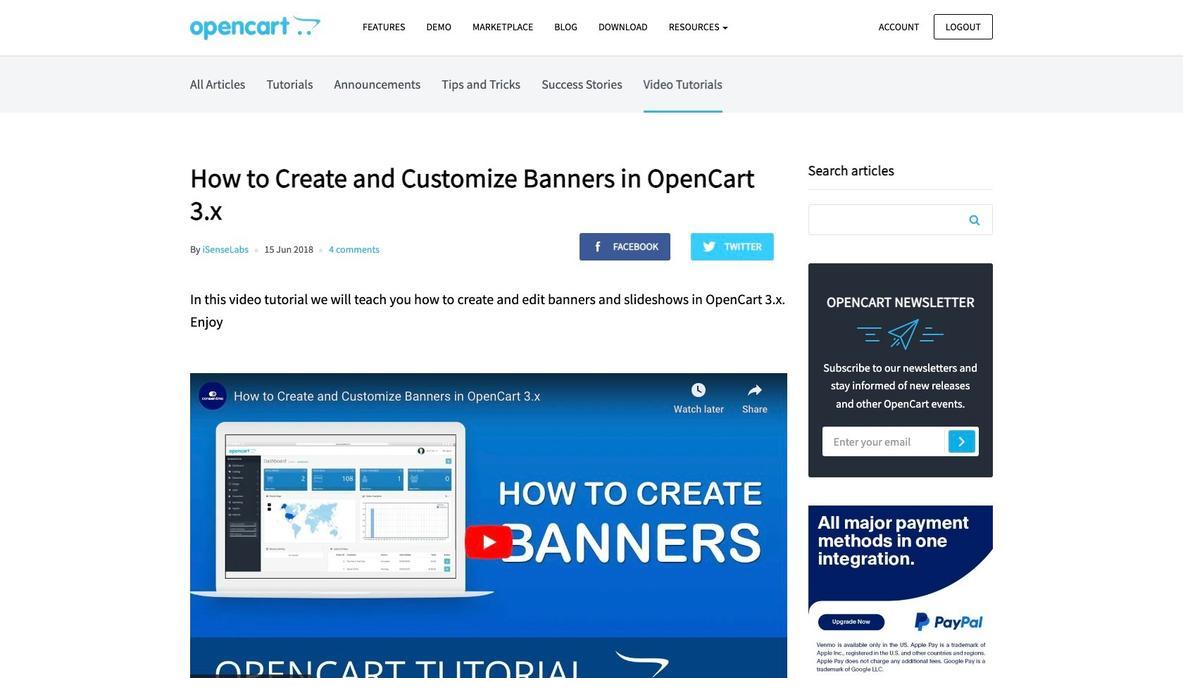 Task type: locate. For each thing, give the bounding box(es) containing it.
how to create and customize banners in opencart 3.x image
[[190, 15, 321, 40]]

social twitter image
[[703, 240, 723, 253]]

search image
[[970, 214, 980, 225]]

social facebook image
[[592, 240, 612, 253]]

None text field
[[809, 205, 993, 235]]

angle right image
[[959, 433, 965, 450]]



Task type: vqa. For each thing, say whether or not it's contained in the screenshot.
How to Create and Customize Banners in OpenCart 3.x Image
yes



Task type: describe. For each thing, give the bounding box(es) containing it.
paypal blog image
[[809, 506, 993, 679]]



